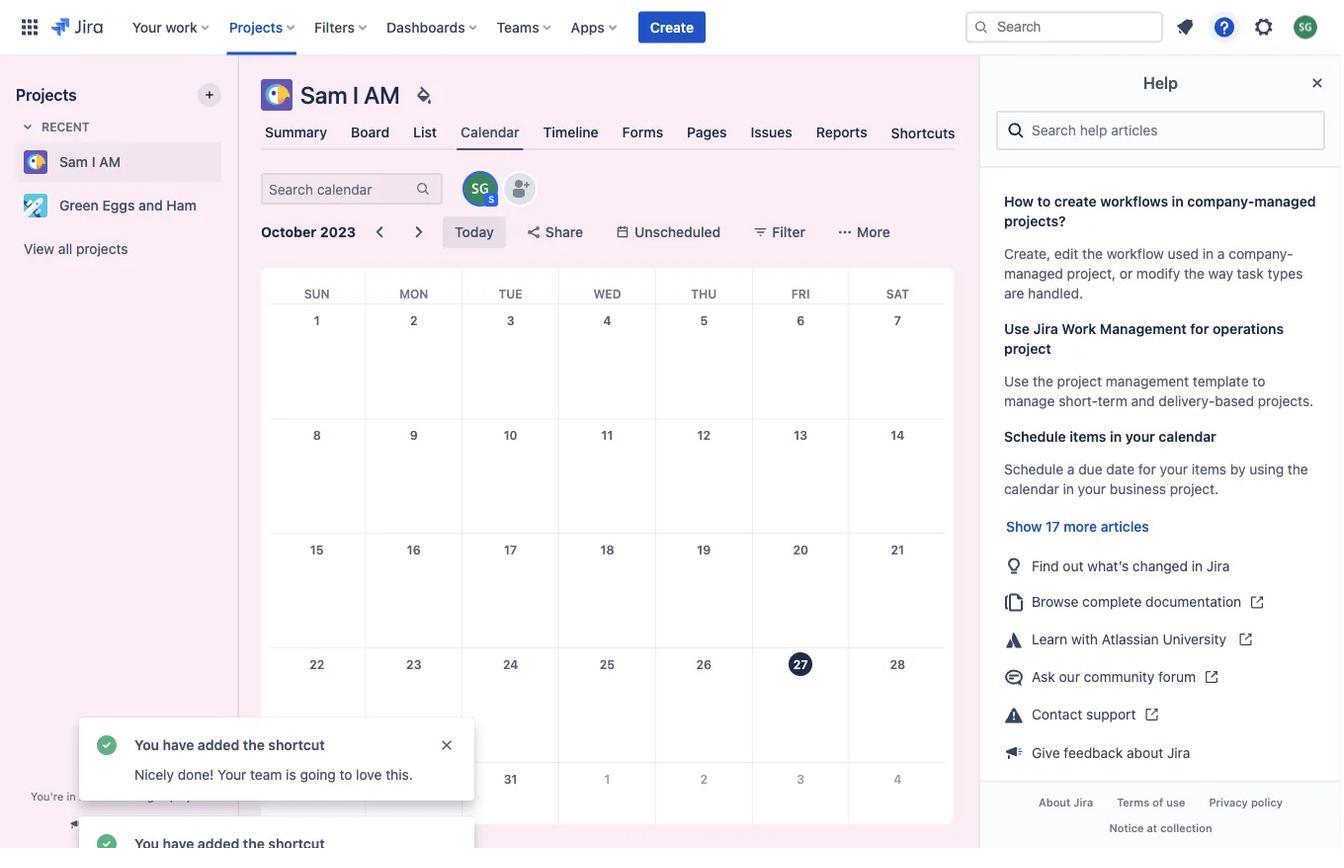 Task type: vqa. For each thing, say whether or not it's contained in the screenshot.


Task type: locate. For each thing, give the bounding box(es) containing it.
1 vertical spatial a
[[1068, 461, 1075, 478]]

0 vertical spatial feedback
[[1064, 744, 1123, 761]]

in inside how to create workflows in company-managed projects?
[[1172, 193, 1184, 210]]

0 vertical spatial project
[[1004, 341, 1052, 357]]

1 horizontal spatial 4
[[894, 772, 902, 786]]

0 horizontal spatial your
[[1078, 481, 1106, 497]]

1 vertical spatial 3
[[797, 772, 805, 786]]

0 vertical spatial i
[[353, 81, 359, 109]]

1 vertical spatial sam i am
[[59, 154, 121, 170]]

1 horizontal spatial projects
[[229, 19, 283, 35]]

0 vertical spatial 3 link
[[495, 305, 527, 336]]

project up the short-
[[1058, 373, 1102, 390]]

17 right 16 link
[[504, 543, 517, 557]]

items up due
[[1070, 429, 1107, 445]]

0 vertical spatial and
[[138, 197, 163, 214]]

sam i am up board
[[301, 81, 400, 109]]

sam down recent
[[59, 154, 88, 170]]

0 vertical spatial 1
[[314, 313, 320, 327]]

green
[[59, 197, 99, 214]]

0 horizontal spatial give
[[88, 818, 113, 832]]

give feedback about jira link
[[997, 734, 1326, 771]]

1 vertical spatial items
[[1192, 461, 1227, 478]]

grid containing sun
[[269, 268, 946, 848]]

1 down sun
[[314, 313, 320, 327]]

1 horizontal spatial 1
[[605, 772, 610, 786]]

jira left work
[[1034, 321, 1059, 337]]

the right using
[[1288, 461, 1309, 478]]

2 horizontal spatial to
[[1253, 373, 1266, 390]]

feedback up keyboard shortcuts in the bottom right of the page
[[1064, 744, 1123, 761]]

items up project.
[[1192, 461, 1227, 478]]

row containing sun
[[269, 268, 946, 304]]

0 vertical spatial for
[[1191, 321, 1210, 337]]

26
[[697, 657, 712, 671]]

1 vertical spatial 2
[[701, 772, 708, 786]]

schedule items in your calendar
[[1004, 429, 1217, 445]]

Search help articles field
[[1026, 113, 1316, 148]]

17 left more
[[1046, 519, 1060, 535]]

1 horizontal spatial project
[[1004, 341, 1052, 357]]

projects up "sidebar navigation" image
[[229, 19, 283, 35]]

0 vertical spatial 4
[[604, 313, 612, 327]]

row containing 29
[[269, 763, 946, 848]]

your work
[[132, 19, 197, 35]]

notice at collection link
[[1098, 816, 1225, 840]]

pages link
[[683, 115, 731, 150]]

management
[[1100, 321, 1187, 337]]

for for management
[[1191, 321, 1210, 337]]

your up project.
[[1160, 461, 1188, 478]]

feedback down you're in a team-managed project
[[116, 818, 169, 832]]

company- up used at top right
[[1188, 193, 1255, 210]]

give down contact
[[1032, 744, 1060, 761]]

about jira button
[[1027, 791, 1106, 816]]

1 horizontal spatial your
[[1126, 429, 1156, 445]]

5 row from the top
[[269, 648, 946, 763]]

changed
[[1133, 557, 1188, 574]]

october
[[261, 224, 317, 240]]

the up 'project,'
[[1083, 246, 1103, 262]]

use up manage
[[1004, 373, 1029, 390]]

1 horizontal spatial calendar
[[1159, 429, 1217, 445]]

0 vertical spatial projects
[[229, 19, 283, 35]]

project down done!
[[170, 790, 207, 803]]

19 link
[[688, 534, 720, 566]]

types
[[1268, 265, 1303, 282]]

0 horizontal spatial am
[[99, 154, 121, 170]]

schedule inside schedule a due date for your items by using the calendar in your business project.
[[1004, 461, 1064, 478]]

project inside use the project management template to manage short-term and delivery-based projects.
[[1058, 373, 1102, 390]]

appswitcher icon image
[[18, 15, 42, 39]]

1 horizontal spatial feedback
[[1064, 744, 1123, 761]]

banner
[[0, 0, 1342, 55]]

sam up summary at the left top
[[301, 81, 348, 109]]

project,
[[1067, 265, 1116, 282]]

0 vertical spatial your
[[132, 19, 162, 35]]

1 vertical spatial schedule
[[1004, 461, 1064, 478]]

work
[[166, 19, 197, 35]]

14 link
[[882, 420, 914, 451]]

1 horizontal spatial items
[[1192, 461, 1227, 478]]

mon link
[[396, 268, 432, 304]]

sam green image
[[465, 173, 496, 205]]

0 horizontal spatial sam i am
[[59, 154, 121, 170]]

shortcuts button
[[887, 115, 991, 150]]

1 horizontal spatial am
[[364, 81, 400, 109]]

1 schedule from the top
[[1004, 429, 1066, 445]]

jira image
[[51, 15, 103, 39], [51, 15, 103, 39]]

is
[[286, 767, 296, 783]]

0 horizontal spatial your
[[132, 19, 162, 35]]

list
[[413, 124, 437, 140]]

0 horizontal spatial 4
[[604, 313, 612, 327]]

projects.
[[1258, 393, 1314, 409]]

for
[[1191, 321, 1210, 337], [1139, 461, 1156, 478]]

0 vertical spatial am
[[364, 81, 400, 109]]

2 horizontal spatial your
[[1160, 461, 1188, 478]]

20 link
[[785, 534, 817, 566]]

feedback inside 'button'
[[116, 818, 169, 832]]

1 link down sun
[[301, 305, 333, 336]]

2 horizontal spatial a
[[1218, 246, 1225, 262]]

dismiss image
[[439, 738, 455, 753]]

1 vertical spatial 4 link
[[882, 763, 914, 795]]

1 horizontal spatial your
[[218, 767, 246, 783]]

timeline
[[543, 124, 599, 140]]

managed down create,
[[1004, 265, 1064, 282]]

in up date
[[1110, 429, 1122, 445]]

the
[[1083, 246, 1103, 262], [1184, 265, 1205, 282], [1033, 373, 1054, 390], [1288, 461, 1309, 478], [243, 737, 265, 753]]

notice
[[1110, 821, 1144, 834]]

a inside schedule a due date for your items by using the calendar in your business project.
[[1068, 461, 1075, 478]]

0 vertical spatial use
[[1004, 321, 1030, 337]]

7
[[894, 313, 902, 327]]

6 row from the top
[[269, 763, 946, 848]]

0 vertical spatial 2 link
[[398, 305, 430, 336]]

21
[[891, 543, 905, 557]]

0 horizontal spatial 17
[[504, 543, 517, 557]]

the inside use the project management template to manage short-term and delivery-based projects.
[[1033, 373, 1054, 390]]

1 horizontal spatial and
[[1132, 393, 1155, 409]]

1 vertical spatial 1
[[605, 772, 610, 786]]

0 vertical spatial a
[[1218, 246, 1225, 262]]

28
[[890, 657, 906, 671]]

help image
[[1213, 15, 1237, 39]]

give up success icon
[[88, 818, 113, 832]]

jira inside use jira work management for operations project
[[1034, 321, 1059, 337]]

a inside create, edit the workflow used in a company- managed project, or modify the way task types are handled.
[[1218, 246, 1225, 262]]

show 17 more articles
[[1006, 519, 1150, 535]]

give feedback about jira
[[1032, 744, 1191, 761]]

and inside use the project management template to manage short-term and delivery-based projects.
[[1132, 393, 1155, 409]]

1 horizontal spatial to
[[1038, 193, 1051, 210]]

use down are
[[1004, 321, 1030, 337]]

am up 'green eggs and ham' link
[[99, 154, 121, 170]]

close image
[[1306, 71, 1330, 95]]

tab list
[[249, 115, 991, 150]]

projects
[[76, 241, 128, 257]]

give feedback button
[[56, 809, 181, 841]]

4 row from the top
[[269, 534, 946, 648]]

4
[[604, 313, 612, 327], [894, 772, 902, 786]]

to up based
[[1253, 373, 1266, 390]]

2 horizontal spatial managed
[[1255, 193, 1317, 210]]

out
[[1063, 557, 1084, 574]]

contact support
[[1032, 706, 1136, 723]]

date
[[1107, 461, 1135, 478]]

managed inside how to create workflows in company-managed projects?
[[1255, 193, 1317, 210]]

for up business
[[1139, 461, 1156, 478]]

calendar up show
[[1004, 481, 1060, 497]]

tab list containing calendar
[[249, 115, 991, 150]]

learn with atlassian university link
[[997, 621, 1326, 659]]

1 horizontal spatial 1 link
[[592, 763, 623, 795]]

0 horizontal spatial feedback
[[116, 818, 169, 832]]

9 link
[[398, 420, 430, 451]]

1 right 31 link
[[605, 772, 610, 786]]

in up way
[[1203, 246, 1214, 262]]

search image
[[974, 19, 990, 35]]

2 row from the top
[[269, 305, 946, 419]]

in up show 17 more articles
[[1063, 481, 1075, 497]]

1 vertical spatial use
[[1004, 373, 1029, 390]]

for inside schedule a due date for your items by using the calendar in your business project.
[[1139, 461, 1156, 478]]

banner containing your work
[[0, 0, 1342, 55]]

8 link
[[301, 420, 333, 451]]

way
[[1209, 265, 1234, 282]]

row containing 1
[[269, 305, 946, 419]]

0 horizontal spatial 4 link
[[592, 305, 623, 336]]

0 horizontal spatial to
[[340, 767, 352, 783]]

issues
[[751, 124, 793, 140]]

your down due
[[1078, 481, 1106, 497]]

11 link
[[592, 420, 623, 451]]

0 horizontal spatial calendar
[[1004, 481, 1060, 497]]

jira up documentation
[[1207, 557, 1230, 574]]

operations
[[1213, 321, 1284, 337]]

0 horizontal spatial 2
[[410, 313, 418, 327]]

0 vertical spatial 17
[[1046, 519, 1060, 535]]

managed up types
[[1255, 193, 1317, 210]]

your left work
[[132, 19, 162, 35]]

to left love
[[340, 767, 352, 783]]

0 horizontal spatial for
[[1139, 461, 1156, 478]]

2 vertical spatial managed
[[119, 790, 167, 803]]

schedule down manage
[[1004, 429, 1066, 445]]

your up date
[[1126, 429, 1156, 445]]

17
[[1046, 519, 1060, 535], [504, 543, 517, 557]]

1 vertical spatial 2 link
[[688, 763, 720, 795]]

1 use from the top
[[1004, 321, 1030, 337]]

1 vertical spatial project
[[1058, 373, 1102, 390]]

project up manage
[[1004, 341, 1052, 357]]

sidebar navigation image
[[216, 79, 259, 119]]

jira right about
[[1074, 797, 1094, 809]]

and down management at the top right
[[1132, 393, 1155, 409]]

for left operations
[[1191, 321, 1210, 337]]

board link
[[347, 115, 394, 150]]

3 row from the top
[[269, 419, 946, 534]]

7 link
[[882, 305, 914, 336]]

teams
[[497, 19, 539, 35]]

6
[[797, 313, 805, 327]]

sam
[[301, 81, 348, 109], [59, 154, 88, 170]]

the up manage
[[1033, 373, 1054, 390]]

1 vertical spatial for
[[1139, 461, 1156, 478]]

2 vertical spatial your
[[1078, 481, 1106, 497]]

a left team-
[[79, 790, 85, 803]]

0 horizontal spatial items
[[1070, 429, 1107, 445]]

2 vertical spatial project
[[170, 790, 207, 803]]

1 vertical spatial i
[[92, 154, 95, 170]]

row
[[269, 268, 946, 304], [269, 305, 946, 419], [269, 419, 946, 534], [269, 534, 946, 648], [269, 648, 946, 763], [269, 763, 946, 848]]

grid
[[269, 268, 946, 848]]

2 schedule from the top
[[1004, 461, 1064, 478]]

add people image
[[508, 177, 532, 201]]

articles
[[1101, 519, 1150, 535]]

row containing 22
[[269, 648, 946, 763]]

1 vertical spatial am
[[99, 154, 121, 170]]

1 vertical spatial give
[[88, 818, 113, 832]]

give inside 'button'
[[88, 818, 113, 832]]

you have added the shortcut
[[134, 737, 325, 753]]

company- up the task
[[1229, 246, 1294, 262]]

i inside 'sam i am' link
[[92, 154, 95, 170]]

calendar
[[461, 124, 520, 140]]

0 vertical spatial managed
[[1255, 193, 1317, 210]]

in up documentation
[[1192, 557, 1203, 574]]

1 vertical spatial 4
[[894, 772, 902, 786]]

in right you're
[[67, 790, 76, 803]]

project
[[1004, 341, 1052, 357], [1058, 373, 1102, 390], [170, 790, 207, 803]]

6 link
[[785, 305, 817, 336]]

give for give feedback
[[88, 818, 113, 832]]

1 vertical spatial 17
[[504, 543, 517, 557]]

or
[[1120, 265, 1133, 282]]

1 vertical spatial company-
[[1229, 246, 1294, 262]]

1 vertical spatial feedback
[[116, 818, 169, 832]]

your down you have added the shortcut
[[218, 767, 246, 783]]

1 link
[[301, 305, 333, 336], [592, 763, 623, 795]]

in right workflows
[[1172, 193, 1184, 210]]

1 horizontal spatial 3 link
[[785, 763, 817, 795]]

1 horizontal spatial i
[[353, 81, 359, 109]]

feedback
[[1064, 744, 1123, 761], [116, 818, 169, 832]]

0 horizontal spatial 1
[[314, 313, 320, 327]]

i up green
[[92, 154, 95, 170]]

1 horizontal spatial a
[[1068, 461, 1075, 478]]

browse complete documentation link
[[997, 584, 1326, 621]]

share button
[[514, 217, 595, 248]]

forms
[[622, 124, 664, 140]]

0 vertical spatial to
[[1038, 193, 1051, 210]]

1 link right 31 link
[[592, 763, 623, 795]]

a left due
[[1068, 461, 1075, 478]]

calendar inside schedule a due date for your items by using the calendar in your business project.
[[1004, 481, 1060, 497]]

terms
[[1117, 797, 1150, 809]]

projects?
[[1004, 213, 1066, 229]]

the up team
[[243, 737, 265, 753]]

18 link
[[592, 534, 623, 566]]

thu link
[[687, 268, 721, 304]]

use inside use the project management template to manage short-term and delivery-based projects.
[[1004, 373, 1029, 390]]

i up board
[[353, 81, 359, 109]]

row containing 15
[[269, 534, 946, 648]]

1 vertical spatial 1 link
[[592, 763, 623, 795]]

0 horizontal spatial sam
[[59, 154, 88, 170]]

0 horizontal spatial i
[[92, 154, 95, 170]]

workflows
[[1101, 193, 1169, 210]]

1 horizontal spatial 2
[[701, 772, 708, 786]]

company- inside create, edit the workflow used in a company- managed project, or modify the way task types are handled.
[[1229, 246, 1294, 262]]

0 horizontal spatial 2 link
[[398, 305, 430, 336]]

sam i am down recent
[[59, 154, 121, 170]]

delivery-
[[1159, 393, 1216, 409]]

a up way
[[1218, 246, 1225, 262]]

give
[[1032, 744, 1060, 761], [88, 818, 113, 832]]

2 use from the top
[[1004, 373, 1029, 390]]

a
[[1218, 246, 1225, 262], [1068, 461, 1075, 478], [79, 790, 85, 803]]

success image
[[95, 734, 119, 757]]

apps
[[571, 19, 605, 35]]

at
[[1147, 821, 1158, 834]]

1 row from the top
[[269, 268, 946, 304]]

1 horizontal spatial sam i am
[[301, 81, 400, 109]]

and left the ham
[[138, 197, 163, 214]]

community
[[1084, 669, 1155, 685]]

use inside use jira work management for operations project
[[1004, 321, 1030, 337]]

managed down nicely
[[119, 790, 167, 803]]

1 horizontal spatial sam
[[301, 81, 348, 109]]

1 horizontal spatial managed
[[1004, 265, 1064, 282]]

schedule left due
[[1004, 461, 1064, 478]]

2 vertical spatial a
[[79, 790, 85, 803]]

0 vertical spatial sam i am
[[301, 81, 400, 109]]

1 vertical spatial and
[[1132, 393, 1155, 409]]

task
[[1238, 265, 1264, 282]]

0 horizontal spatial projects
[[16, 86, 77, 104]]

0 vertical spatial your
[[1126, 429, 1156, 445]]

1 horizontal spatial 4 link
[[882, 763, 914, 795]]

am up board
[[364, 81, 400, 109]]

show 17 more articles button
[[997, 515, 1159, 539]]

15 link
[[301, 534, 333, 566]]

projects up the collapse recent projects icon
[[16, 86, 77, 104]]

have
[[163, 737, 194, 753]]

to
[[1038, 193, 1051, 210], [1253, 373, 1266, 390], [340, 767, 352, 783]]

0 vertical spatial schedule
[[1004, 429, 1066, 445]]

to up projects?
[[1038, 193, 1051, 210]]

use
[[1167, 797, 1186, 809]]

calendar down delivery-
[[1159, 429, 1217, 445]]

term
[[1098, 393, 1128, 409]]

previous month image
[[368, 220, 392, 244]]

your work button
[[126, 11, 217, 43]]

managed
[[1255, 193, 1317, 210], [1004, 265, 1064, 282], [119, 790, 167, 803]]

based
[[1216, 393, 1255, 409]]

love
[[356, 767, 382, 783]]

filters
[[315, 19, 355, 35]]

for inside use jira work management for operations project
[[1191, 321, 1210, 337]]

support
[[1087, 706, 1136, 723]]

more
[[857, 224, 891, 240]]

0 vertical spatial calendar
[[1159, 429, 1217, 445]]

primary element
[[12, 0, 966, 55]]

added
[[198, 737, 240, 753]]



Task type: describe. For each thing, give the bounding box(es) containing it.
learn
[[1032, 631, 1068, 647]]

1 horizontal spatial 3
[[797, 772, 805, 786]]

project inside use jira work management for operations project
[[1004, 341, 1052, 357]]

4 for leftmost 4 link
[[604, 313, 612, 327]]

22
[[310, 657, 325, 671]]

show
[[1006, 519, 1042, 535]]

projects button
[[223, 11, 303, 43]]

Search calendar text field
[[263, 175, 413, 203]]

the inside schedule a due date for your items by using the calendar in your business project.
[[1288, 461, 1309, 478]]

20
[[793, 543, 809, 557]]

0 vertical spatial 2
[[410, 313, 418, 327]]

team
[[250, 767, 282, 783]]

30 link
[[398, 763, 430, 795]]

what's
[[1088, 557, 1129, 574]]

schedule for schedule a due date for your items by using the calendar in your business project.
[[1004, 461, 1064, 478]]

shortcut
[[268, 737, 325, 753]]

add to starred image
[[216, 150, 239, 174]]

contact support link
[[997, 696, 1326, 734]]

management
[[1106, 373, 1189, 390]]

notifications image
[[1174, 15, 1197, 39]]

0 horizontal spatial a
[[79, 790, 85, 803]]

find
[[1032, 557, 1059, 574]]

dashboards button
[[381, 11, 485, 43]]

0 horizontal spatial 3
[[507, 313, 515, 327]]

26 link
[[688, 649, 720, 680]]

0 horizontal spatial 3 link
[[495, 305, 527, 336]]

11
[[602, 428, 613, 442]]

29 link
[[301, 763, 333, 795]]

add to starred image
[[216, 194, 239, 218]]

used
[[1168, 246, 1199, 262]]

unscheduled image
[[615, 224, 631, 240]]

with
[[1072, 631, 1098, 647]]

24
[[503, 657, 518, 671]]

work
[[1062, 321, 1097, 337]]

you're in a team-managed project
[[31, 790, 207, 803]]

settings image
[[1253, 15, 1276, 39]]

Search field
[[966, 11, 1164, 43]]

business
[[1110, 481, 1167, 497]]

keyboard shortcuts link
[[997, 771, 1326, 808]]

create
[[650, 19, 694, 35]]

dashboards
[[387, 19, 465, 35]]

managed inside create, edit the workflow used in a company- managed project, or modify the way task types are handled.
[[1004, 265, 1064, 282]]

to inside how to create workflows in company-managed projects?
[[1038, 193, 1051, 210]]

items inside schedule a due date for your items by using the calendar in your business project.
[[1192, 461, 1227, 478]]

privacy policy
[[1209, 797, 1283, 809]]

sat link
[[883, 268, 914, 304]]

25
[[600, 657, 615, 671]]

recent
[[42, 120, 90, 133]]

schedule for schedule items in your calendar
[[1004, 429, 1066, 445]]

the down used at top right
[[1184, 265, 1205, 282]]

12
[[698, 428, 711, 442]]

how to create workflows in company-managed projects?
[[1004, 193, 1317, 229]]

handled.
[[1028, 285, 1084, 302]]

16
[[407, 543, 421, 557]]

fri link
[[788, 268, 814, 304]]

give for give feedback about jira
[[1032, 744, 1060, 761]]

are
[[1004, 285, 1025, 302]]

your profile and settings image
[[1294, 15, 1318, 39]]

2023
[[320, 224, 356, 240]]

16 link
[[398, 534, 430, 566]]

next month image
[[407, 220, 431, 244]]

4 for 4 link to the bottom
[[894, 772, 902, 786]]

10
[[504, 428, 518, 442]]

sam i am inside 'sam i am' link
[[59, 154, 121, 170]]

workflow
[[1107, 246, 1164, 262]]

notice at collection
[[1110, 821, 1213, 834]]

in inside schedule a due date for your items by using the calendar in your business project.
[[1063, 481, 1075, 497]]

view all projects
[[24, 241, 128, 257]]

collection
[[1161, 821, 1213, 834]]

schedule a due date for your items by using the calendar in your business project.
[[1004, 461, 1309, 497]]

use for use jira work management for operations project
[[1004, 321, 1030, 337]]

ham
[[166, 197, 197, 214]]

1 horizontal spatial 2 link
[[688, 763, 720, 795]]

set background color image
[[412, 83, 436, 107]]

team-
[[88, 790, 119, 803]]

sun
[[304, 287, 330, 301]]

5
[[700, 313, 708, 327]]

28 link
[[882, 649, 914, 680]]

feedback for give feedback about jira
[[1064, 744, 1123, 761]]

17 inside row
[[504, 543, 517, 557]]

0 vertical spatial 1 link
[[301, 305, 333, 336]]

1 vertical spatial sam
[[59, 154, 88, 170]]

reports link
[[812, 115, 872, 150]]

share
[[546, 224, 583, 240]]

documentation
[[1146, 594, 1242, 610]]

0 horizontal spatial project
[[170, 790, 207, 803]]

for for date
[[1139, 461, 1156, 478]]

forum
[[1159, 669, 1196, 685]]

this.
[[386, 767, 413, 783]]

success image
[[95, 832, 119, 848]]

collapse recent projects image
[[16, 115, 40, 138]]

jira right about on the bottom of the page
[[1168, 744, 1191, 761]]

edit
[[1055, 246, 1079, 262]]

8
[[313, 428, 321, 442]]

27
[[794, 657, 808, 671]]

nicely done! your team is going to love this.
[[134, 767, 413, 783]]

issues link
[[747, 115, 797, 150]]

projects inside popup button
[[229, 19, 283, 35]]

sam i am link
[[16, 142, 214, 182]]

1 vertical spatial your
[[218, 767, 246, 783]]

company- inside how to create workflows in company-managed projects?
[[1188, 193, 1255, 210]]

9
[[410, 428, 418, 442]]

jira inside button
[[1074, 797, 1094, 809]]

17 inside button
[[1046, 519, 1060, 535]]

21 link
[[882, 534, 914, 566]]

sun link
[[300, 268, 334, 304]]

0 vertical spatial items
[[1070, 429, 1107, 445]]

green eggs and ham link
[[16, 186, 214, 225]]

in inside create, edit the workflow used in a company- managed project, or modify the way task types are handled.
[[1203, 246, 1214, 262]]

use the project management template to manage short-term and delivery-based projects.
[[1004, 373, 1314, 409]]

row containing 8
[[269, 419, 946, 534]]

wed link
[[590, 268, 625, 304]]

19
[[697, 543, 711, 557]]

find out what's changed in jira link
[[997, 547, 1326, 584]]

nicely
[[134, 767, 174, 783]]

24 link
[[495, 649, 527, 680]]

to inside use the project management template to manage short-term and delivery-based projects.
[[1253, 373, 1266, 390]]

0 horizontal spatial managed
[[119, 790, 167, 803]]

find out what's changed in jira
[[1032, 557, 1230, 574]]

privacy
[[1209, 797, 1249, 809]]

your inside popup button
[[132, 19, 162, 35]]

atlassian
[[1102, 631, 1159, 647]]

feedback for give feedback
[[116, 818, 169, 832]]

contact
[[1032, 706, 1083, 723]]

privacy policy link
[[1198, 791, 1295, 816]]

you
[[134, 737, 159, 753]]

1 vertical spatial 3 link
[[785, 763, 817, 795]]

using
[[1250, 461, 1284, 478]]

12 link
[[688, 420, 720, 451]]

create project image
[[202, 87, 218, 103]]

modify
[[1137, 265, 1181, 282]]

fri
[[792, 287, 810, 301]]

tue
[[499, 287, 523, 301]]

summary
[[265, 124, 327, 140]]

use for use the project management template to manage short-term and delivery-based projects.
[[1004, 373, 1029, 390]]

thu
[[691, 287, 717, 301]]

0 vertical spatial sam
[[301, 81, 348, 109]]

ask our community forum link
[[997, 659, 1326, 696]]



